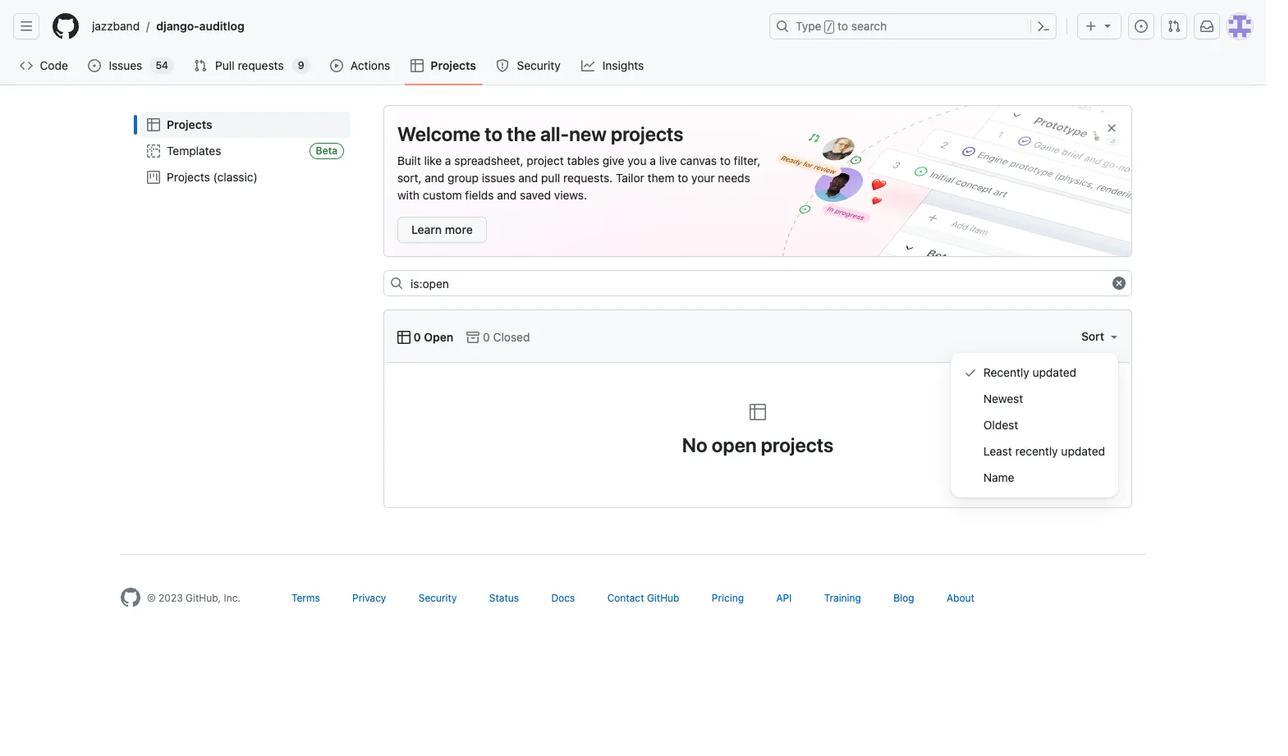 Task type: describe. For each thing, give the bounding box(es) containing it.
to left search
[[838, 19, 849, 33]]

newest
[[984, 392, 1024, 406]]

0 vertical spatial projects
[[431, 58, 476, 72]]

type
[[796, 19, 822, 33]]

0 open
[[411, 330, 454, 344]]

(classic)
[[213, 170, 258, 184]]

github,
[[186, 592, 221, 605]]

terms
[[292, 592, 320, 605]]

built
[[398, 154, 421, 168]]

to up spreadsheet,
[[485, 122, 503, 145]]

requests
[[238, 58, 284, 72]]

notifications image
[[1201, 20, 1214, 33]]

docs link
[[552, 592, 575, 605]]

2 horizontal spatial and
[[519, 171, 538, 185]]

jazzband link
[[85, 13, 146, 39]]

0 closed link
[[467, 328, 530, 345]]

pricing link
[[712, 592, 744, 605]]

learn
[[412, 223, 442, 237]]

git pull request image
[[1168, 20, 1181, 33]]

contact github
[[608, 592, 680, 605]]

shield image
[[496, 59, 509, 72]]

play image
[[330, 59, 343, 72]]

like
[[424, 154, 442, 168]]

terms link
[[292, 592, 320, 605]]

table image inside 0 open link
[[398, 331, 411, 344]]

api link
[[777, 592, 792, 605]]

django-auditlog link
[[150, 13, 251, 39]]

1 vertical spatial projects
[[167, 117, 212, 131]]

issue opened image
[[88, 59, 101, 72]]

2 vertical spatial projects
[[167, 170, 210, 184]]

1 horizontal spatial homepage image
[[121, 588, 140, 608]]

pull requests
[[215, 58, 284, 72]]

you
[[628, 154, 647, 168]]

recently updated
[[984, 366, 1077, 380]]

actions
[[351, 58, 390, 72]]

1 vertical spatial security link
[[419, 592, 457, 605]]

9
[[298, 59, 304, 71]]

recently updated link
[[958, 360, 1112, 386]]

oldest
[[984, 418, 1019, 432]]

Search all projects text field
[[384, 270, 1133, 297]]

projects (classic)
[[167, 170, 258, 184]]

all-
[[541, 122, 570, 145]]

auditlog
[[199, 19, 245, 33]]

archive image
[[467, 331, 480, 344]]

insights
[[603, 58, 644, 72]]

code
[[40, 58, 68, 72]]

to up needs
[[720, 154, 731, 168]]

0 open link
[[398, 328, 454, 345]]

least recently updated link
[[958, 439, 1112, 465]]

issues
[[109, 58, 142, 72]]

learn more link
[[398, 217, 487, 243]]

django-
[[156, 19, 199, 33]]

0 horizontal spatial and
[[425, 171, 445, 185]]

project template image
[[147, 145, 160, 158]]

0 vertical spatial updated
[[1033, 366, 1077, 380]]

/ for type
[[827, 21, 833, 33]]

open
[[424, 330, 454, 344]]

0 horizontal spatial homepage image
[[53, 13, 79, 39]]

command palette image
[[1038, 20, 1051, 33]]

jazzband
[[92, 19, 140, 33]]

status
[[489, 592, 519, 605]]

pricing
[[712, 592, 744, 605]]

oldest link
[[958, 412, 1112, 439]]

triangle down image
[[1102, 19, 1115, 32]]

sort,
[[398, 171, 422, 185]]

privacy
[[353, 592, 386, 605]]

saved
[[520, 188, 551, 202]]

0 for open
[[414, 330, 421, 344]]

canvas
[[680, 154, 717, 168]]

live
[[659, 154, 677, 168]]

with
[[398, 188, 420, 202]]

views.
[[554, 188, 587, 202]]

projects (classic) link
[[140, 164, 351, 191]]

name
[[984, 471, 1015, 485]]

table image for no open projects
[[748, 403, 768, 422]]

them
[[648, 171, 675, 185]]

/ for jazzband
[[146, 19, 150, 33]]

training
[[825, 592, 862, 605]]

blog link
[[894, 592, 915, 605]]

about link
[[947, 592, 975, 605]]

spreadsheet,
[[455, 154, 524, 168]]

learn more
[[412, 223, 473, 237]]



Task type: vqa. For each thing, say whether or not it's contained in the screenshot.
The 'Master-'
no



Task type: locate. For each thing, give the bounding box(es) containing it.
0 for closed
[[483, 330, 490, 344]]

open
[[712, 434, 757, 457]]

templates
[[167, 144, 221, 158]]

/ inside jazzband / django-auditlog
[[146, 19, 150, 33]]

homepage image
[[53, 13, 79, 39], [121, 588, 140, 608]]

projects link inside "list"
[[140, 112, 351, 138]]

contact github link
[[608, 592, 680, 605]]

status link
[[489, 592, 519, 605]]

close image
[[1106, 122, 1119, 135]]

security right "shield" icon
[[517, 58, 561, 72]]

api
[[777, 592, 792, 605]]

to
[[838, 19, 849, 33], [485, 122, 503, 145], [720, 154, 731, 168], [678, 171, 689, 185]]

0 vertical spatial homepage image
[[53, 13, 79, 39]]

0 horizontal spatial projects
[[611, 122, 684, 145]]

1 horizontal spatial /
[[827, 21, 833, 33]]

search
[[852, 19, 887, 33]]

2 a from the left
[[650, 154, 656, 168]]

github
[[647, 592, 680, 605]]

training link
[[825, 592, 862, 605]]

projects inside welcome to the all-new projects built like a spreadsheet, project tables give you a live canvas to filter, sort, and group issues and pull requests. tailor them to your needs with custom fields and saved views.
[[611, 122, 684, 145]]

projects up you
[[611, 122, 684, 145]]

1 horizontal spatial projects
[[761, 434, 834, 457]]

table image
[[147, 118, 160, 131], [398, 331, 411, 344]]

1 a from the left
[[445, 154, 451, 168]]

/ left the 'django-'
[[146, 19, 150, 33]]

1 vertical spatial homepage image
[[121, 588, 140, 608]]

0 horizontal spatial 0
[[414, 330, 421, 344]]

issue opened image
[[1135, 20, 1148, 33]]

security inside footer
[[419, 592, 457, 605]]

more
[[445, 223, 473, 237]]

triangle down image
[[1108, 330, 1121, 343]]

type / to search
[[796, 19, 887, 33]]

0 vertical spatial projects link
[[405, 53, 483, 78]]

/ right type
[[827, 21, 833, 33]]

welcome to the all-new projects built like a spreadsheet, project tables give you a live canvas to filter, sort, and group issues and pull requests. tailor them to your needs with custom fields and saved views.
[[398, 122, 761, 202]]

1 horizontal spatial 0
[[483, 330, 490, 344]]

table image left open
[[398, 331, 411, 344]]

table image for projects
[[411, 59, 424, 72]]

a left live
[[650, 154, 656, 168]]

0 right archive icon
[[483, 330, 490, 344]]

graph image
[[582, 59, 595, 72]]

list containing projects
[[134, 105, 357, 197]]

table image up no open projects
[[748, 403, 768, 422]]

a right like
[[445, 154, 451, 168]]

0 vertical spatial security link
[[490, 53, 569, 78]]

1 vertical spatial updated
[[1062, 444, 1106, 458]]

table image right actions
[[411, 59, 424, 72]]

1 vertical spatial security
[[419, 592, 457, 605]]

docs
[[552, 592, 575, 605]]

updated right recently
[[1062, 444, 1106, 458]]

least
[[984, 444, 1013, 458]]

projects right open at the bottom of page
[[761, 434, 834, 457]]

and down like
[[425, 171, 445, 185]]

© 2023 github, inc.
[[147, 592, 241, 605]]

blog
[[894, 592, 915, 605]]

projects down templates
[[167, 170, 210, 184]]

1 0 from the left
[[414, 330, 421, 344]]

0 horizontal spatial a
[[445, 154, 451, 168]]

insights link
[[575, 53, 652, 78]]

1 horizontal spatial projects link
[[405, 53, 483, 78]]

search image
[[390, 277, 403, 290]]

table image
[[411, 59, 424, 72], [748, 403, 768, 422]]

1 vertical spatial table image
[[748, 403, 768, 422]]

fields
[[465, 188, 494, 202]]

0 closed
[[480, 330, 530, 344]]

projects up templates
[[167, 117, 212, 131]]

custom
[[423, 188, 462, 202]]

project image
[[147, 171, 160, 184]]

project
[[527, 154, 564, 168]]

footer
[[108, 555, 1159, 649]]

no open projects
[[682, 434, 834, 457]]

actions link
[[323, 53, 398, 78]]

security inside security link
[[517, 58, 561, 72]]

homepage image left ©
[[121, 588, 140, 608]]

projects
[[611, 122, 684, 145], [761, 434, 834, 457]]

0 horizontal spatial security link
[[419, 592, 457, 605]]

2 0 from the left
[[483, 330, 490, 344]]

homepage image up code
[[53, 13, 79, 39]]

plus image
[[1085, 20, 1098, 33]]

needs
[[718, 171, 751, 185]]

0 vertical spatial security
[[517, 58, 561, 72]]

group
[[448, 171, 479, 185]]

sort button
[[1081, 324, 1121, 350]]

0 vertical spatial projects
[[611, 122, 684, 145]]

security link
[[490, 53, 569, 78], [419, 592, 457, 605]]

updated up newest link
[[1033, 366, 1077, 380]]

2023
[[159, 592, 183, 605]]

0 horizontal spatial table image
[[147, 118, 160, 131]]

54
[[156, 59, 168, 71]]

security link left 'graph' icon
[[490, 53, 569, 78]]

/
[[146, 19, 150, 33], [827, 21, 833, 33]]

0 horizontal spatial /
[[146, 19, 150, 33]]

/ inside type / to search
[[827, 21, 833, 33]]

1 horizontal spatial table image
[[748, 403, 768, 422]]

git pull request image
[[194, 59, 207, 72]]

1 horizontal spatial table image
[[398, 331, 411, 344]]

sort
[[1082, 329, 1105, 343]]

0 horizontal spatial table image
[[411, 59, 424, 72]]

projects
[[431, 58, 476, 72], [167, 117, 212, 131], [167, 170, 210, 184]]

recently
[[1016, 444, 1059, 458]]

and up saved
[[519, 171, 538, 185]]

a
[[445, 154, 451, 168], [650, 154, 656, 168]]

0 left open
[[414, 330, 421, 344]]

beta
[[316, 145, 338, 157]]

tailor
[[616, 171, 645, 185]]

1 horizontal spatial a
[[650, 154, 656, 168]]

0 vertical spatial list
[[85, 13, 760, 39]]

about
[[947, 592, 975, 605]]

recently
[[984, 366, 1030, 380]]

give
[[603, 154, 625, 168]]

no
[[682, 434, 708, 457]]

jazzband / django-auditlog
[[92, 19, 245, 33]]

security
[[517, 58, 561, 72], [419, 592, 457, 605]]

0 vertical spatial table image
[[147, 118, 160, 131]]

list
[[85, 13, 760, 39], [134, 105, 357, 197]]

table image up project template icon
[[147, 118, 160, 131]]

new
[[570, 122, 607, 145]]

0
[[414, 330, 421, 344], [483, 330, 490, 344]]

projects link up projects (classic) link at the top left of the page
[[140, 112, 351, 138]]

projects link
[[405, 53, 483, 78], [140, 112, 351, 138]]

filter,
[[734, 154, 761, 168]]

least recently updated
[[984, 444, 1106, 458]]

0 vertical spatial table image
[[411, 59, 424, 72]]

1 vertical spatial list
[[134, 105, 357, 197]]

security link left status 'link'
[[419, 592, 457, 605]]

welcome
[[398, 122, 481, 145]]

privacy link
[[353, 592, 386, 605]]

0 horizontal spatial projects link
[[140, 112, 351, 138]]

0 horizontal spatial security
[[419, 592, 457, 605]]

the
[[507, 122, 536, 145]]

sort menu
[[951, 353, 1119, 498]]

your
[[692, 171, 715, 185]]

clear image
[[1113, 277, 1126, 290]]

projects left "shield" icon
[[431, 58, 476, 72]]

1 vertical spatial projects link
[[140, 112, 351, 138]]

1 vertical spatial projects
[[761, 434, 834, 457]]

and down issues
[[497, 188, 517, 202]]

projects link left "shield" icon
[[405, 53, 483, 78]]

code link
[[13, 53, 75, 78]]

footer containing © 2023 github, inc.
[[108, 555, 1159, 649]]

1 vertical spatial table image
[[398, 331, 411, 344]]

1 horizontal spatial security
[[517, 58, 561, 72]]

security left status 'link'
[[419, 592, 457, 605]]

inc.
[[224, 592, 241, 605]]

code image
[[20, 59, 33, 72]]

pull
[[541, 171, 560, 185]]

and
[[425, 171, 445, 185], [519, 171, 538, 185], [497, 188, 517, 202]]

1 horizontal spatial and
[[497, 188, 517, 202]]

tables
[[567, 154, 600, 168]]

list containing jazzband
[[85, 13, 760, 39]]

1 horizontal spatial security link
[[490, 53, 569, 78]]

contact
[[608, 592, 645, 605]]

pull
[[215, 58, 235, 72]]

to left your
[[678, 171, 689, 185]]

©
[[147, 592, 156, 605]]

name link
[[958, 465, 1112, 491]]

closed
[[493, 330, 530, 344]]



